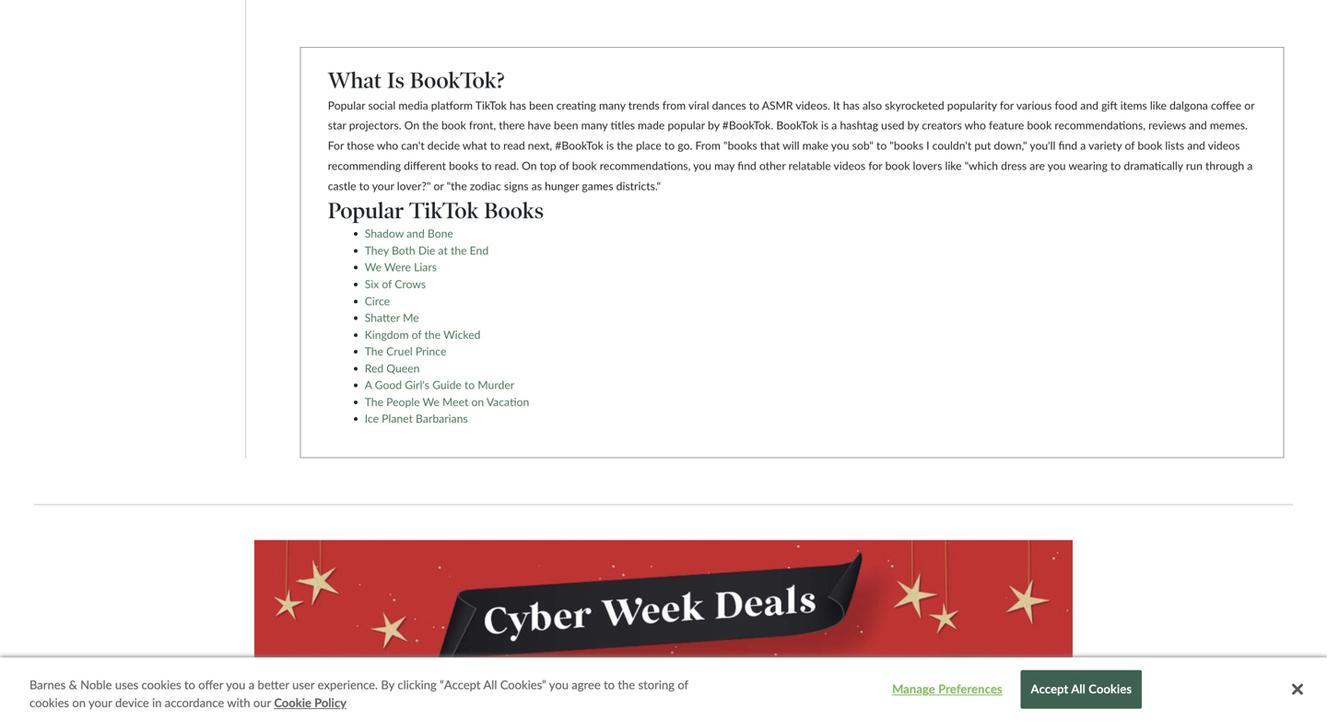 Task type: describe. For each thing, give the bounding box(es) containing it.
run
[[1186, 159, 1203, 172]]

ice planet barbarians link
[[365, 412, 468, 426]]

a good girl's guide to murder link
[[365, 379, 515, 392]]

to down 'recommending'
[[359, 179, 370, 193]]

asmr
[[762, 98, 793, 112]]

the right at
[[451, 244, 467, 257]]

barbarians
[[416, 412, 468, 426]]

various
[[1017, 98, 1052, 112]]

hashtag
[[840, 119, 879, 132]]

cookie policy
[[274, 696, 347, 711]]

of right top
[[559, 159, 569, 172]]

storing
[[638, 678, 675, 693]]

for
[[328, 139, 344, 152]]

as
[[532, 179, 542, 193]]

by
[[381, 678, 395, 693]]

liars
[[414, 261, 437, 274]]

couldn't
[[933, 139, 972, 152]]

bone
[[428, 227, 453, 240]]

gift
[[1102, 98, 1118, 112]]

all inside barnes & noble uses cookies to offer you a better user experience. by clicking "accept all cookies" you agree to the storing of cookies on your device in accordance with our
[[483, 678, 497, 693]]

1 vertical spatial on
[[522, 159, 537, 172]]

through
[[1206, 159, 1245, 172]]

what is booktok? popular social media platform tiktok has been creating many trends from viral dances to asmr videos. it has also skyrocketed popularity for various food and gift items like dalgona coffee or star projectors. on the book front, there have been many titles made popular by #booktok. booktok is a hashtag used by creators who feature book recommendations, reviews and memes. for those who can't decide what to read next, #booktok is the place to go. from "books that will make you sob" to "books i couldn't put down," you'll find a variety of book lists and videos recommending different books to read. on top of book recommendations, you may find other relatable videos for book lovers like "which dress are you wearing to dramatically run through a castle to your lover?" or "the zodiac signs as hunger games districts." popular tiktok books shadow and bone they both die at the end we were liars six of crows circe shatter me kingdom of the wicked the cruel prince red queen a good girl's guide to murder the people we meet on vacation ice planet barbarians
[[328, 67, 1255, 426]]

1 vertical spatial many
[[581, 119, 608, 132]]

#booktok.
[[723, 119, 774, 132]]

policy
[[314, 696, 347, 711]]

shatter me link
[[365, 311, 419, 325]]

the up decide
[[422, 119, 439, 132]]

relatable
[[789, 159, 831, 172]]

cookie
[[274, 696, 312, 711]]

meet
[[443, 395, 469, 409]]

0 vertical spatial on
[[404, 119, 420, 132]]

book down '#booktok'
[[572, 159, 597, 172]]

the down titles
[[617, 139, 633, 152]]

videos.
[[796, 98, 831, 112]]

good
[[375, 379, 402, 392]]

of down me
[[412, 328, 422, 341]]

"accept
[[440, 678, 481, 693]]

sob"
[[852, 139, 874, 152]]

next,
[[528, 139, 552, 152]]

a
[[365, 379, 372, 392]]

your inside barnes & noble uses cookies to offer you a better user experience. by clicking "accept all cookies" you agree to the storing of cookies on your device in accordance with our
[[89, 696, 112, 711]]

accept
[[1031, 682, 1069, 697]]

you up with
[[226, 678, 246, 693]]

districts."
[[616, 179, 661, 193]]

1 by from the left
[[708, 119, 720, 132]]

book up you'll
[[1027, 119, 1052, 132]]

kingdom of the wicked link
[[365, 328, 481, 341]]

there
[[499, 119, 525, 132]]

coffee
[[1211, 98, 1242, 112]]

hunger
[[545, 179, 579, 193]]

people
[[386, 395, 420, 409]]

end
[[470, 244, 489, 257]]

offer
[[198, 678, 223, 693]]

different
[[404, 159, 446, 172]]

advertisement region
[[254, 541, 1073, 722]]

privacy alert dialog
[[0, 658, 1328, 722]]

guide
[[432, 379, 462, 392]]

book left lovers
[[886, 159, 910, 172]]

we were liars link
[[365, 261, 437, 274]]

0 vertical spatial tiktok
[[476, 98, 507, 112]]

booktok
[[777, 119, 819, 132]]

star
[[328, 119, 346, 132]]

1 the from the top
[[365, 345, 384, 358]]

to up meet
[[465, 379, 475, 392]]

cookie policy link
[[274, 695, 347, 713]]

to up #booktok.
[[749, 98, 760, 112]]

projectors.
[[349, 119, 402, 132]]

food
[[1055, 98, 1078, 112]]

red queen link
[[365, 362, 420, 375]]

and down "dalgona"
[[1189, 119, 1207, 132]]

you down from
[[693, 159, 712, 172]]

to up "accordance"
[[184, 678, 195, 693]]

1 vertical spatial who
[[377, 139, 398, 152]]

reviews
[[1149, 119, 1186, 132]]

the up prince
[[425, 328, 441, 341]]

0 horizontal spatial videos
[[834, 159, 866, 172]]

1 horizontal spatial or
[[1245, 98, 1255, 112]]

2 has from the left
[[843, 98, 860, 112]]

you right are
[[1048, 159, 1066, 172]]

made
[[638, 119, 665, 132]]

the cruel prince link
[[365, 345, 447, 358]]

castle
[[328, 179, 356, 193]]

planet
[[382, 412, 413, 426]]

lover?"
[[397, 179, 431, 193]]

you left sob"
[[831, 139, 850, 152]]

circe link
[[365, 294, 390, 308]]

both
[[392, 244, 416, 257]]

1 has from the left
[[510, 98, 526, 112]]

1 vertical spatial like
[[945, 159, 962, 172]]

1 horizontal spatial for
[[1000, 98, 1014, 112]]

is
[[387, 67, 405, 94]]

murder
[[478, 379, 515, 392]]

1 vertical spatial tiktok
[[409, 197, 479, 224]]

variety
[[1089, 139, 1122, 152]]

platform
[[431, 98, 473, 112]]

used
[[882, 119, 905, 132]]

circe
[[365, 294, 390, 308]]

creators
[[922, 119, 962, 132]]

you'll
[[1030, 139, 1056, 152]]

crows
[[395, 277, 426, 291]]

you left agree
[[549, 678, 569, 693]]

ice
[[365, 412, 379, 426]]

girl's
[[405, 379, 430, 392]]

2 popular from the top
[[328, 197, 404, 224]]

six
[[365, 277, 379, 291]]

manage preferences button
[[890, 672, 1005, 708]]



Task type: vqa. For each thing, say whether or not it's contained in the screenshot.
topmost Off
no



Task type: locate. For each thing, give the bounding box(es) containing it.
popular up shadow
[[328, 197, 404, 224]]

0 horizontal spatial who
[[377, 139, 398, 152]]

find right may
[[738, 159, 757, 172]]

1 horizontal spatial by
[[908, 119, 919, 132]]

lists
[[1166, 139, 1185, 152]]

your down noble
[[89, 696, 112, 711]]

"books down #booktok.
[[724, 139, 758, 152]]

popular up star
[[328, 98, 365, 112]]

0 horizontal spatial "books
[[724, 139, 758, 152]]

0 horizontal spatial for
[[869, 159, 883, 172]]

your inside what is booktok? popular social media platform tiktok has been creating many trends from viral dances to asmr videos. it has also skyrocketed popularity for various food and gift items like dalgona coffee or star projectors. on the book front, there have been many titles made popular by #booktok. booktok is a hashtag used by creators who feature book recommendations, reviews and memes. for those who can't decide what to read next, #booktok is the place to go. from "books that will make you sob" to "books i couldn't put down," you'll find a variety of book lists and videos recommending different books to read. on top of book recommendations, you may find other relatable videos for book lovers like "which dress are you wearing to dramatically run through a castle to your lover?" or "the zodiac signs as hunger games districts." popular tiktok books shadow and bone they both die at the end we were liars six of crows circe shatter me kingdom of the wicked the cruel prince red queen a good girl's guide to murder the people we meet on vacation ice planet barbarians
[[372, 179, 394, 193]]

i
[[927, 139, 930, 152]]

on inside what is booktok? popular social media platform tiktok has been creating many trends from viral dances to asmr videos. it has also skyrocketed popularity for various food and gift items like dalgona coffee or star projectors. on the book front, there have been many titles made popular by #booktok. booktok is a hashtag used by creators who feature book recommendations, reviews and memes. for those who can't decide what to read next, #booktok is the place to go. from "books that will make you sob" to "books i couldn't put down," you'll find a variety of book lists and videos recommending different books to read. on top of book recommendations, you may find other relatable videos for book lovers like "which dress are you wearing to dramatically run through a castle to your lover?" or "the zodiac signs as hunger games districts." popular tiktok books shadow and bone they both die at the end we were liars six of crows circe shatter me kingdom of the wicked the cruel prince red queen a good girl's guide to murder the people we meet on vacation ice planet barbarians
[[472, 395, 484, 409]]

1 horizontal spatial all
[[1072, 682, 1086, 697]]

shadow and bone link
[[365, 227, 453, 240]]

for down sob"
[[869, 159, 883, 172]]

the up ice
[[365, 395, 384, 409]]

and up 'run'
[[1188, 139, 1206, 152]]

or
[[1245, 98, 1255, 112], [434, 179, 444, 193]]

1 horizontal spatial on
[[472, 395, 484, 409]]

videos up through
[[1208, 139, 1240, 152]]

books
[[449, 159, 479, 172]]

"which
[[965, 159, 999, 172]]

1 vertical spatial been
[[554, 119, 579, 132]]

0 vertical spatial many
[[599, 98, 626, 112]]

at
[[438, 244, 448, 257]]

dress
[[1001, 159, 1027, 172]]

1 vertical spatial cookies
[[30, 696, 69, 711]]

your down 'recommending'
[[372, 179, 394, 193]]

that
[[760, 139, 780, 152]]

0 vertical spatial videos
[[1208, 139, 1240, 152]]

the people we meet on vacation link
[[365, 395, 529, 409]]

1 horizontal spatial we
[[423, 395, 440, 409]]

1 horizontal spatial find
[[1059, 139, 1078, 152]]

zodiac
[[470, 179, 501, 193]]

have
[[528, 119, 551, 132]]

tiktok up front,
[[476, 98, 507, 112]]

0 horizontal spatial has
[[510, 98, 526, 112]]

the
[[365, 345, 384, 358], [365, 395, 384, 409]]

from
[[663, 98, 686, 112]]

popular
[[328, 98, 365, 112], [328, 197, 404, 224]]

uses
[[115, 678, 138, 693]]

0 vertical spatial the
[[365, 345, 384, 358]]

by down skyrocketed
[[908, 119, 919, 132]]

clicking
[[398, 678, 437, 693]]

shatter
[[365, 311, 400, 325]]

shadow
[[365, 227, 404, 240]]

to
[[749, 98, 760, 112], [490, 139, 501, 152], [665, 139, 675, 152], [877, 139, 887, 152], [482, 159, 492, 172], [1111, 159, 1121, 172], [359, 179, 370, 193], [465, 379, 475, 392], [184, 678, 195, 693], [604, 678, 615, 693]]

for up the feature
[[1000, 98, 1014, 112]]

1 horizontal spatial been
[[554, 119, 579, 132]]

0 horizontal spatial been
[[529, 98, 554, 112]]

we up 'six'
[[365, 261, 382, 274]]

social
[[368, 98, 396, 112]]

0 vertical spatial cookies
[[142, 678, 181, 693]]

of right 'six'
[[382, 277, 392, 291]]

cruel
[[386, 345, 413, 358]]

1 horizontal spatial "books
[[890, 139, 924, 152]]

like up reviews
[[1150, 98, 1167, 112]]

1 vertical spatial for
[[869, 159, 883, 172]]

noble
[[80, 678, 112, 693]]

by up from
[[708, 119, 720, 132]]

is down titles
[[607, 139, 614, 152]]

cookies down barnes
[[30, 696, 69, 711]]

experience.
[[318, 678, 378, 693]]

1 vertical spatial is
[[607, 139, 614, 152]]

manage preferences
[[893, 682, 1003, 697]]

find
[[1059, 139, 1078, 152], [738, 159, 757, 172]]

0 horizontal spatial we
[[365, 261, 382, 274]]

on right meet
[[472, 395, 484, 409]]

dramatically
[[1124, 159, 1184, 172]]

and
[[1081, 98, 1099, 112], [1189, 119, 1207, 132], [1188, 139, 1206, 152], [407, 227, 425, 240]]

0 vertical spatial who
[[965, 119, 986, 132]]

1 vertical spatial find
[[738, 159, 757, 172]]

1 horizontal spatial on
[[522, 159, 537, 172]]

items
[[1121, 98, 1148, 112]]

barnes & noble uses cookies to offer you a better user experience. by clicking "accept all cookies" you agree to the storing of cookies on your device in accordance with our
[[30, 678, 689, 711]]

a up our
[[249, 678, 255, 693]]

of inside barnes & noble uses cookies to offer you a better user experience. by clicking "accept all cookies" you agree to the storing of cookies on your device in accordance with our
[[678, 678, 689, 693]]

book down platform
[[442, 119, 466, 132]]

the inside barnes & noble uses cookies to offer you a better user experience. by clicking "accept all cookies" you agree to the storing of cookies on your device in accordance with our
[[618, 678, 635, 693]]

0 vertical spatial been
[[529, 98, 554, 112]]

like down couldn't on the top right
[[945, 159, 962, 172]]

barnes
[[30, 678, 66, 693]]

1 vertical spatial videos
[[834, 159, 866, 172]]

titles
[[611, 119, 635, 132]]

recommendations, up the variety
[[1055, 119, 1146, 132]]

we down a good girl's guide to murder link
[[423, 395, 440, 409]]

been up have
[[529, 98, 554, 112]]

user
[[292, 678, 315, 693]]

"the
[[447, 179, 467, 193]]

popularity
[[948, 98, 997, 112]]

0 vertical spatial is
[[821, 119, 829, 132]]

0 vertical spatial for
[[1000, 98, 1014, 112]]

on down &
[[72, 696, 86, 711]]

they both die at the end link
[[365, 244, 489, 257]]

of right the variety
[[1125, 139, 1135, 152]]

and up they both die at the end link
[[407, 227, 425, 240]]

"books left i at the top of the page
[[890, 139, 924, 152]]

on
[[472, 395, 484, 409], [72, 696, 86, 711]]

and left gift
[[1081, 98, 1099, 112]]

cookies
[[1089, 682, 1132, 697]]

2 by from the left
[[908, 119, 919, 132]]

who down popularity
[[965, 119, 986, 132]]

booktok?
[[410, 67, 505, 94]]

is
[[821, 119, 829, 132], [607, 139, 614, 152]]

those
[[347, 139, 374, 152]]

better
[[258, 678, 289, 693]]

&
[[69, 678, 77, 693]]

tiktok up bone
[[409, 197, 479, 224]]

many up titles
[[599, 98, 626, 112]]

1 vertical spatial we
[[423, 395, 440, 409]]

0 horizontal spatial cookies
[[30, 696, 69, 711]]

all right accept
[[1072, 682, 1086, 697]]

accordance
[[165, 696, 224, 711]]

2 the from the top
[[365, 395, 384, 409]]

also
[[863, 98, 882, 112]]

1 vertical spatial popular
[[328, 197, 404, 224]]

0 vertical spatial recommendations,
[[1055, 119, 1146, 132]]

to left read at the left top of the page
[[490, 139, 501, 152]]

0 horizontal spatial on
[[72, 696, 86, 711]]

the left storing
[[618, 678, 635, 693]]

cookies up in
[[142, 678, 181, 693]]

1 "books from the left
[[724, 139, 758, 152]]

cookies
[[142, 678, 181, 693], [30, 696, 69, 711]]

on left top
[[522, 159, 537, 172]]

1 horizontal spatial like
[[1150, 98, 1167, 112]]

accept all cookies button
[[1021, 671, 1142, 709]]

1 horizontal spatial is
[[821, 119, 829, 132]]

they
[[365, 244, 389, 257]]

all right ""accept"
[[483, 678, 497, 693]]

agree
[[572, 678, 601, 693]]

six of crows link
[[365, 277, 426, 291]]

0 horizontal spatial all
[[483, 678, 497, 693]]

to right agree
[[604, 678, 615, 693]]

you
[[831, 139, 850, 152], [693, 159, 712, 172], [1048, 159, 1066, 172], [226, 678, 246, 693], [549, 678, 569, 693]]

place
[[636, 139, 662, 152]]

"books
[[724, 139, 758, 152], [890, 139, 924, 152]]

0 vertical spatial or
[[1245, 98, 1255, 112]]

0 vertical spatial like
[[1150, 98, 1167, 112]]

0 horizontal spatial like
[[945, 159, 962, 172]]

recommendations, down place
[[600, 159, 691, 172]]

#booktok
[[555, 139, 604, 152]]

may
[[715, 159, 735, 172]]

1 vertical spatial the
[[365, 395, 384, 409]]

to down the variety
[[1111, 159, 1121, 172]]

trends
[[629, 98, 660, 112]]

has right it
[[843, 98, 860, 112]]

me
[[403, 311, 419, 325]]

lovers
[[913, 159, 943, 172]]

all inside "button"
[[1072, 682, 1086, 697]]

0 vertical spatial your
[[372, 179, 394, 193]]

videos down sob"
[[834, 159, 866, 172]]

manage
[[893, 682, 936, 697]]

make
[[803, 139, 829, 152]]

find right you'll
[[1059, 139, 1078, 152]]

0 vertical spatial popular
[[328, 98, 365, 112]]

of
[[1125, 139, 1135, 152], [559, 159, 569, 172], [382, 277, 392, 291], [412, 328, 422, 341], [678, 678, 689, 693]]

on up can't
[[404, 119, 420, 132]]

1 vertical spatial your
[[89, 696, 112, 711]]

feature
[[989, 119, 1025, 132]]

read
[[504, 139, 525, 152]]

0 vertical spatial on
[[472, 395, 484, 409]]

to left read.
[[482, 159, 492, 172]]

who down projectors.
[[377, 139, 398, 152]]

0 vertical spatial find
[[1059, 139, 1078, 152]]

dances
[[712, 98, 746, 112]]

or right coffee
[[1245, 98, 1255, 112]]

of right storing
[[678, 678, 689, 693]]

what
[[463, 139, 487, 152]]

many up '#booktok'
[[581, 119, 608, 132]]

0 horizontal spatial on
[[404, 119, 420, 132]]

recommendations,
[[1055, 119, 1146, 132], [600, 159, 691, 172]]

2 "books from the left
[[890, 139, 924, 152]]

the up red
[[365, 345, 384, 358]]

media
[[399, 98, 428, 112]]

1 horizontal spatial recommendations,
[[1055, 119, 1146, 132]]

it
[[833, 98, 840, 112]]

to left go.
[[665, 139, 675, 152]]

0 horizontal spatial or
[[434, 179, 444, 193]]

is up the make
[[821, 119, 829, 132]]

on inside barnes & noble uses cookies to offer you a better user experience. by clicking "accept all cookies" you agree to the storing of cookies on your device in accordance with our
[[72, 696, 86, 711]]

to right sob"
[[877, 139, 887, 152]]

we
[[365, 261, 382, 274], [423, 395, 440, 409]]

by
[[708, 119, 720, 132], [908, 119, 919, 132]]

top
[[540, 159, 557, 172]]

0 horizontal spatial recommendations,
[[600, 159, 691, 172]]

read.
[[495, 159, 519, 172]]

1 vertical spatial or
[[434, 179, 444, 193]]

kingdom
[[365, 328, 409, 341]]

or left '"the' on the top left of the page
[[434, 179, 444, 193]]

a down it
[[832, 119, 837, 132]]

0 vertical spatial we
[[365, 261, 382, 274]]

has up the there
[[510, 98, 526, 112]]

wearing
[[1069, 159, 1108, 172]]

skyrocketed
[[885, 98, 945, 112]]

a up wearing
[[1081, 139, 1086, 152]]

from
[[696, 139, 721, 152]]

1 vertical spatial on
[[72, 696, 86, 711]]

1 horizontal spatial videos
[[1208, 139, 1240, 152]]

1 horizontal spatial who
[[965, 119, 986, 132]]

a inside barnes & noble uses cookies to offer you a better user experience. by clicking "accept all cookies" you agree to the storing of cookies on your device in accordance with our
[[249, 678, 255, 693]]

1 horizontal spatial your
[[372, 179, 394, 193]]

been down creating
[[554, 119, 579, 132]]

dalgona
[[1170, 98, 1208, 112]]

0 horizontal spatial by
[[708, 119, 720, 132]]

0 horizontal spatial is
[[607, 139, 614, 152]]

1 horizontal spatial has
[[843, 98, 860, 112]]

0 horizontal spatial find
[[738, 159, 757, 172]]

a right through
[[1248, 159, 1253, 172]]

1 popular from the top
[[328, 98, 365, 112]]

0 horizontal spatial your
[[89, 696, 112, 711]]

creating
[[557, 98, 596, 112]]

book up dramatically
[[1138, 139, 1163, 152]]

preferences
[[939, 682, 1003, 697]]

prince
[[416, 345, 447, 358]]

1 horizontal spatial cookies
[[142, 678, 181, 693]]

1 vertical spatial recommendations,
[[600, 159, 691, 172]]



